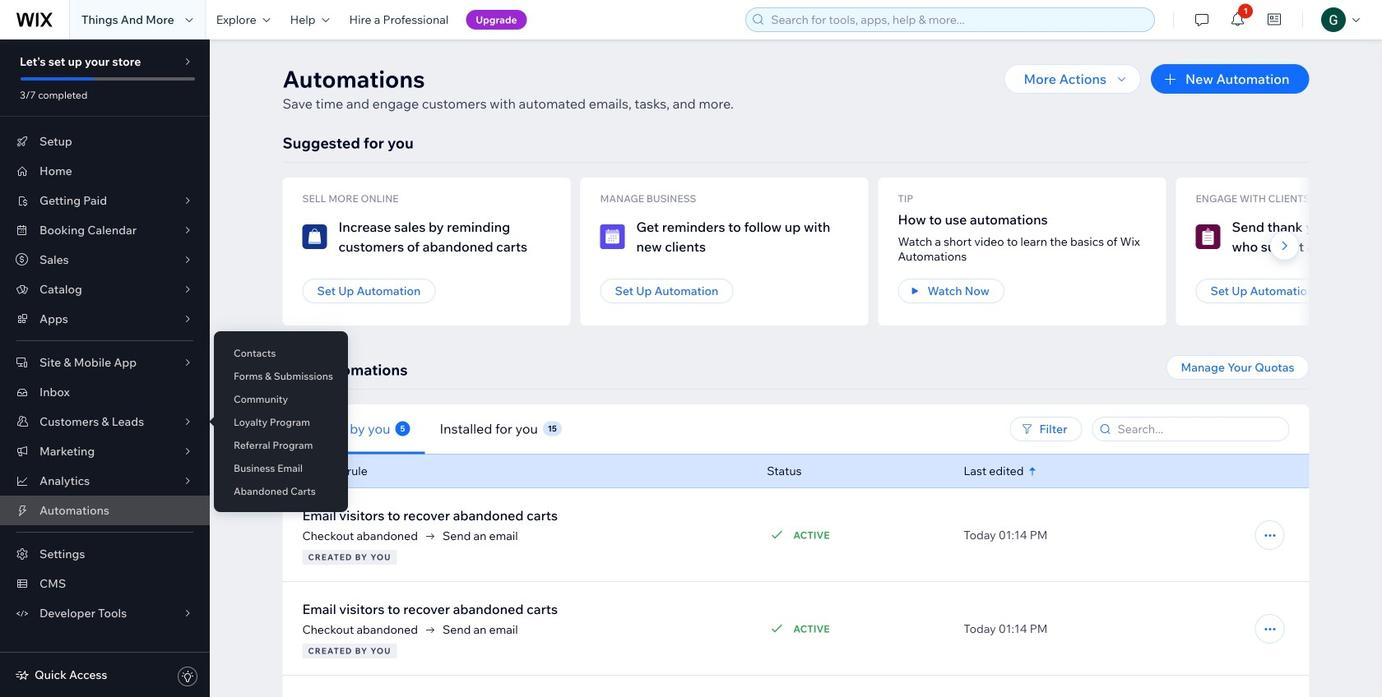 Task type: describe. For each thing, give the bounding box(es) containing it.
sidebar element
[[0, 39, 210, 698]]

category image
[[302, 225, 327, 249]]



Task type: locate. For each thing, give the bounding box(es) containing it.
Search for tools, apps, help & more... field
[[766, 8, 1149, 31]]

1 horizontal spatial category image
[[1196, 225, 1220, 249]]

1 category image from the left
[[600, 225, 625, 249]]

0 horizontal spatial category image
[[600, 225, 625, 249]]

Search... field
[[1113, 418, 1284, 441]]

category image
[[600, 225, 625, 249], [1196, 225, 1220, 249]]

list
[[283, 178, 1382, 326]]

2 category image from the left
[[1196, 225, 1220, 249]]

tab list
[[283, 404, 805, 454]]



Task type: vqa. For each thing, say whether or not it's contained in the screenshot.
Sidebar element
yes



